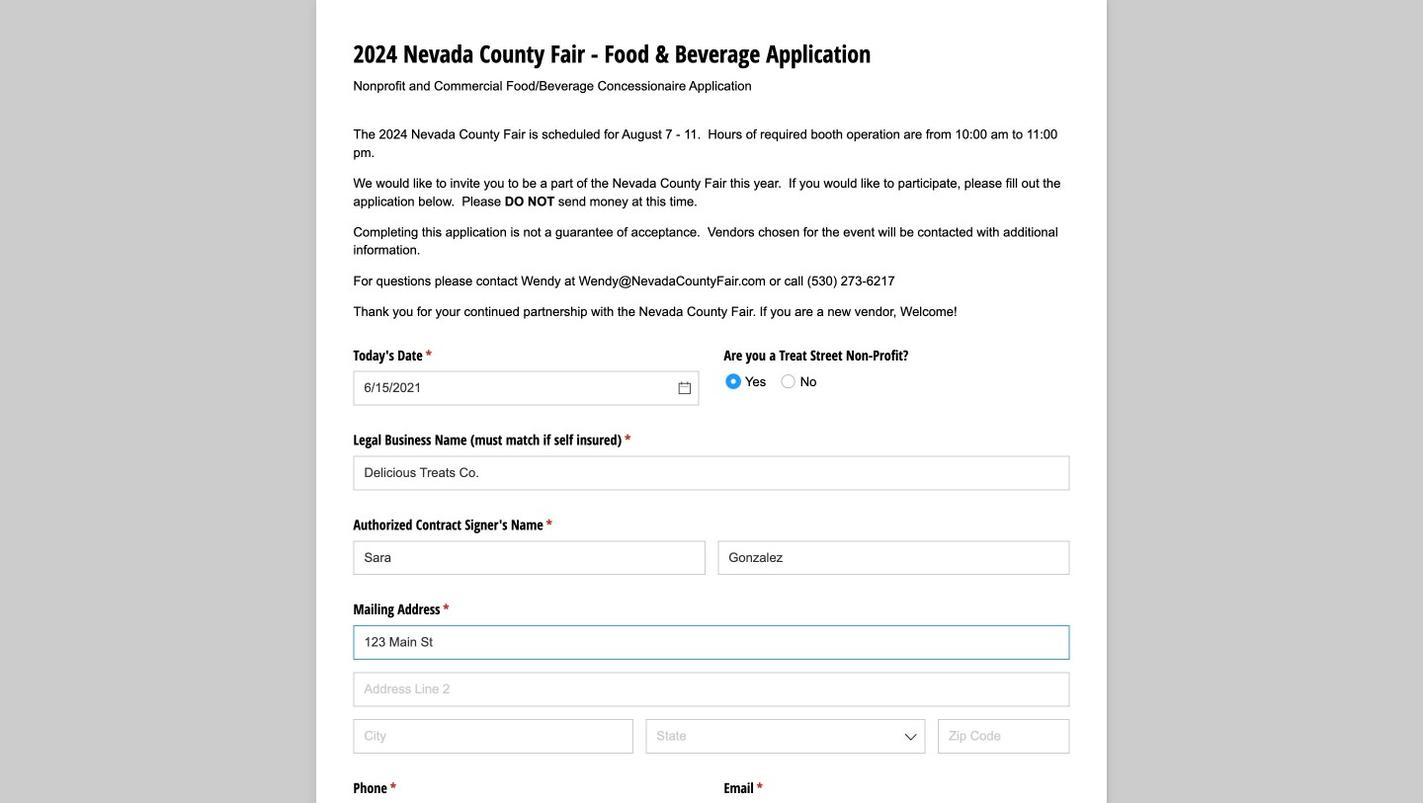 Task type: locate. For each thing, give the bounding box(es) containing it.
City text field
[[353, 719, 633, 754]]

None text field
[[353, 371, 699, 406]]

None radio
[[719, 366, 779, 396]]

None radio
[[774, 366, 817, 396]]

Address Line 2 text field
[[353, 672, 1070, 707]]

None text field
[[353, 456, 1070, 491]]



Task type: describe. For each thing, give the bounding box(es) containing it.
State text field
[[646, 719, 926, 754]]

First text field
[[353, 541, 705, 575]]

Last text field
[[718, 541, 1070, 575]]

Zip Code text field
[[938, 719, 1070, 754]]

Address Line 1 text field
[[353, 626, 1070, 660]]



